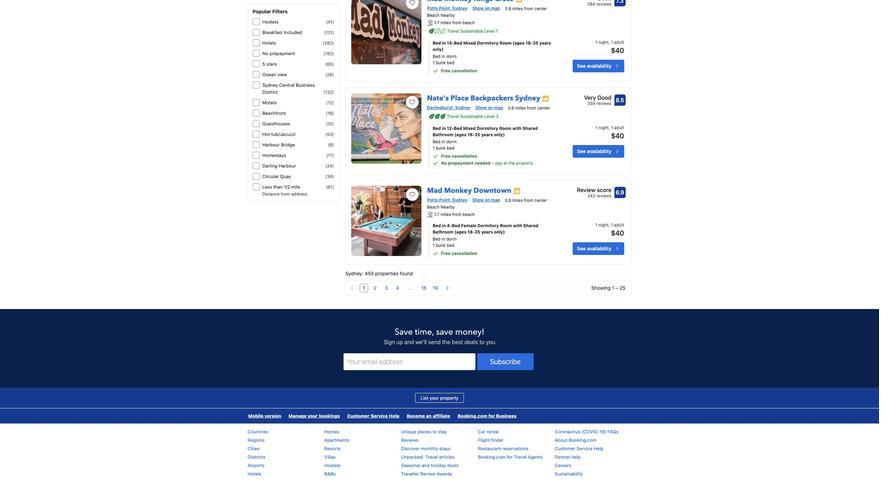 Task type: locate. For each thing, give the bounding box(es) containing it.
2 free cancellation from the top
[[442, 153, 478, 159]]

show down nate's place backpackers sydney
[[476, 105, 487, 110]]

your right the manage
[[308, 413, 318, 419]]

0 horizontal spatial service
[[371, 413, 388, 419]]

1 level from the top
[[485, 28, 495, 34]]

bed for monkey
[[447, 243, 455, 248]]

2 adult from the top
[[615, 125, 625, 130]]

0 vertical spatial point,
[[440, 6, 452, 11]]

19 button
[[431, 284, 440, 292]]

with for downtown
[[514, 223, 523, 228]]

1 horizontal spatial –
[[616, 285, 619, 291]]

3 free from the top
[[442, 251, 451, 256]]

(ages inside bed in 4-bed female dormitory room with shared bathroom (ages 18-35 years only)
[[455, 229, 467, 235]]

0 horizontal spatial hotels
[[248, 471, 262, 477]]

1 vertical spatial see availability
[[577, 148, 612, 154]]

0 vertical spatial bed
[[447, 60, 455, 65]]

8.5
[[616, 97, 625, 103]]

in inside bed in 4-bed female dormitory room with shared bathroom (ages 18-35 years only)
[[442, 223, 446, 228]]

18- for backpackers
[[468, 132, 475, 137]]

group inside page region
[[346, 282, 454, 294]]

mad
[[427, 186, 443, 195]]

1 vertical spatial $40
[[612, 132, 625, 140]]

sydney
[[453, 6, 468, 11], [263, 82, 278, 88], [516, 93, 541, 103], [456, 105, 471, 110], [453, 197, 468, 203]]

on up travel sustainable level 1
[[485, 6, 490, 11]]

2 vertical spatial room
[[500, 223, 512, 228]]

business inside sydney central business district
[[296, 82, 315, 88]]

1 free cancellation from the top
[[442, 68, 478, 73]]

navigation
[[245, 409, 521, 424]]

free cancellation up place
[[442, 68, 478, 73]]

1 vertical spatial –
[[616, 285, 619, 291]]

0 vertical spatial level
[[485, 28, 495, 34]]

see availability for nate's place backpackers sydney
[[577, 148, 612, 154]]

0.9 miles from center beach nearby down downtown
[[427, 198, 548, 210]]

mixed
[[464, 40, 476, 46], [464, 126, 476, 131]]

found
[[400, 270, 413, 276]]

2 vertical spatial 35
[[475, 229, 481, 235]]

backpackers
[[471, 93, 514, 103]]

cancellation up needed
[[452, 153, 478, 159]]

show on map
[[473, 6, 500, 11], [476, 105, 503, 110], [473, 197, 500, 203]]

mixed inside 'bed in 12-bed mixed dormitory room with shared bathroom (ages 18-35 years only)'
[[464, 126, 476, 131]]

2 beach from the top
[[463, 212, 475, 217]]

1 vertical spatial free
[[442, 153, 451, 159]]

2 vertical spatial see availability
[[577, 246, 612, 252]]

– left pay
[[492, 160, 494, 166]]

help left become
[[389, 413, 400, 419]]

deals down money!
[[465, 339, 478, 345]]

place
[[451, 93, 469, 103]]

bed in dorm 1 bunk bed for nate's
[[433, 139, 457, 151]]

3 see availability from the top
[[577, 246, 612, 252]]

see availability for mad monkey downtown
[[577, 246, 612, 252]]

free down 14-
[[442, 68, 451, 73]]

0 vertical spatial bunk
[[436, 60, 446, 65]]

help
[[389, 413, 400, 419], [594, 446, 604, 451]]

dormitory right female
[[478, 223, 499, 228]]

review inside unique places to stay reviews discover monthly stays unpacked: travel articles seasonal and holiday deals traveller review awards
[[421, 471, 436, 477]]

0 vertical spatial show on map
[[473, 6, 500, 11]]

3 availability from the top
[[588, 246, 612, 252]]

1 vertical spatial booking.com
[[569, 437, 597, 443]]

3 reviews from the top
[[597, 193, 612, 198]]

nate's place backpackers sydney image
[[352, 93, 422, 164]]

show on map for female
[[473, 197, 500, 203]]

mixed down travel sustainable level 1
[[464, 40, 476, 46]]

dormitory down the "travel sustainable level 3"
[[477, 126, 499, 131]]

0 vertical spatial 1.7 miles from beach
[[434, 20, 475, 25]]

dormitory for backpackers
[[477, 126, 499, 131]]

1 nearby from the top
[[441, 13, 455, 18]]

0 horizontal spatial customer
[[348, 413, 370, 419]]

homes link
[[325, 429, 340, 435]]

0 vertical spatial 0.9
[[505, 6, 512, 11]]

night for nate's place backpackers sydney
[[599, 125, 609, 130]]

3 free cancellation from the top
[[442, 251, 478, 256]]

0 vertical spatial 18-
[[526, 40, 533, 46]]

distance from address
[[263, 191, 307, 197]]

years inside 'bed in 12-bed mixed dormitory room with shared bathroom (ages 18-35 years only)'
[[482, 132, 493, 137]]

dorm down 12-
[[447, 139, 457, 144]]

1 vertical spatial to
[[433, 429, 437, 435]]

on down backpackers
[[488, 105, 493, 110]]

than
[[274, 184, 283, 190]]

1 horizontal spatial 3
[[496, 114, 499, 119]]

hostels up the b&bs link
[[325, 463, 341, 468]]

beach
[[427, 13, 440, 18], [427, 204, 440, 210]]

1 night from the top
[[599, 40, 609, 45]]

years inside bed in 4-bed female dormitory room with shared bathroom (ages 18-35 years only)
[[482, 229, 493, 235]]

2 vertical spatial free cancellation
[[442, 251, 478, 256]]

center
[[535, 6, 548, 11], [538, 105, 551, 111], [535, 198, 548, 203]]

years for nate's place backpackers sydney
[[482, 132, 493, 137]]

with inside bed in 4-bed female dormitory room with shared bathroom (ages 18-35 years only)
[[514, 223, 523, 228]]

35 inside 'bed in 12-bed mixed dormitory room with shared bathroom (ages 18-35 years only)'
[[475, 132, 481, 137]]

0.9 miles from center beach nearby for mixed
[[427, 6, 548, 18]]

1 0.9 from the top
[[505, 6, 512, 11]]

1 vertical spatial shared
[[524, 223, 539, 228]]

bed in dorm 1 bunk bed down 12-
[[433, 139, 457, 151]]

1 horizontal spatial and
[[422, 463, 430, 468]]

nearby up 14-
[[441, 13, 455, 18]]

2 0.9 miles from center beach nearby from the top
[[427, 198, 548, 210]]

2 see availability link from the top
[[573, 145, 625, 158]]

to left stay
[[433, 429, 437, 435]]

for up rental
[[489, 413, 495, 419]]

2 vertical spatial only)
[[494, 229, 505, 235]]

and right up
[[405, 339, 414, 345]]

0 vertical spatial service
[[371, 413, 388, 419]]

room
[[500, 40, 512, 46], [500, 126, 512, 131], [500, 223, 512, 228]]

1.7 for bed in 14-bed mixed dormitory room  (ages 18-35 years only)
[[434, 20, 440, 25]]

1 vertical spatial only)
[[494, 132, 505, 137]]

1.7 miles from beach for 4-
[[434, 212, 475, 217]]

the
[[509, 160, 515, 166], [443, 339, 451, 345]]

at
[[504, 160, 508, 166]]

from
[[524, 6, 534, 11], [453, 20, 462, 25], [527, 105, 537, 111], [281, 191, 290, 197], [524, 198, 534, 203], [453, 212, 462, 217]]

sustainable for 14-
[[461, 28, 484, 34]]

free down '4-'
[[442, 251, 451, 256]]

18 button
[[420, 284, 429, 292]]

1 point, from the top
[[440, 6, 452, 11]]

room inside bed in 4-bed female dormitory room with shared bathroom (ages 18-35 years only)
[[500, 223, 512, 228]]

nearby
[[441, 13, 455, 18], [441, 204, 455, 210]]

0 vertical spatial beach
[[427, 13, 440, 18]]

booking.com inside car rental flight finder restaurant reservations booking.com for travel agents
[[478, 454, 506, 460]]

dorm down '4-'
[[447, 236, 457, 242]]

your right list
[[430, 395, 439, 401]]

1.7 miles from beach up travel sustainable level 1
[[434, 20, 475, 25]]

2 vertical spatial map
[[492, 197, 500, 203]]

seasonal
[[401, 463, 421, 468]]

bed down 14-
[[447, 60, 455, 65]]

1 vertical spatial 1.7 miles from beach
[[434, 212, 475, 217]]

1 vertical spatial availability
[[588, 148, 612, 154]]

beach up travel sustainable level 1
[[463, 20, 475, 25]]

business inside save time, save money! footer
[[497, 413, 517, 419]]

business right central
[[296, 82, 315, 88]]

3 cancellation from the top
[[452, 251, 478, 256]]

beach up female
[[463, 212, 475, 217]]

prepayment for no prepayment
[[270, 51, 295, 56]]

1.7
[[434, 20, 440, 25], [434, 212, 440, 217]]

dormitory for downtown
[[478, 223, 499, 228]]

only) inside 'bed in 12-bed mixed dormitory room with shared bathroom (ages 18-35 years only)'
[[494, 132, 505, 137]]

2 1 night , 1 adult $40 from the top
[[596, 125, 625, 140]]

dorm down 14-
[[447, 54, 457, 59]]

1 vertical spatial 35
[[475, 132, 481, 137]]

and up traveller review awards "link"
[[422, 463, 430, 468]]

1 horizontal spatial service
[[577, 446, 593, 451]]

3 $40 from the top
[[612, 229, 625, 237]]

1 1.7 from the top
[[434, 20, 440, 25]]

1 0.9 miles from center beach nearby from the top
[[427, 6, 548, 18]]

2 reviews from the top
[[597, 101, 612, 106]]

customer service help link for become an affiliate
[[344, 409, 403, 424]]

1 vertical spatial (ages
[[455, 132, 467, 137]]

(34)
[[326, 174, 334, 179]]

mixed down the "travel sustainable level 3"
[[464, 126, 476, 131]]

25
[[620, 285, 626, 291]]

customer service help link for partner help
[[555, 446, 604, 451]]

(17)
[[327, 153, 334, 158]]

reviews inside very good 359 reviews
[[597, 101, 612, 106]]

map up travel sustainable level 1
[[492, 6, 500, 11]]

2 point, from the top
[[440, 197, 452, 203]]

1 beach from the top
[[463, 20, 475, 25]]

$40 for mad monkey downtown
[[612, 229, 625, 237]]

bed down '4-'
[[447, 243, 455, 248]]

2 availability from the top
[[588, 148, 612, 154]]

3 bed from the top
[[447, 243, 455, 248]]

cancellation
[[452, 68, 478, 73], [452, 153, 478, 159], [452, 251, 478, 256]]

bathroom
[[433, 132, 454, 137], [433, 229, 454, 235]]

bed in dorm 1 bunk bed down 14-
[[433, 54, 457, 65]]

see availability link for mad monkey downtown
[[573, 242, 625, 255]]

1 vertical spatial for
[[507, 454, 513, 460]]

mixed inside bed in 14-bed mixed dormitory room  (ages 18-35 years only)
[[464, 40, 476, 46]]

in inside 'bed in 12-bed mixed dormitory room with shared bathroom (ages 18-35 years only)'
[[442, 126, 446, 131]]

booking.com down "coronavirus (covid-19) faqs" link
[[569, 437, 597, 443]]

(ages inside 'bed in 12-bed mixed dormitory room with shared bathroom (ages 18-35 years only)'
[[455, 132, 467, 137]]

free cancellation for monkey
[[442, 251, 478, 256]]

2 level from the top
[[485, 114, 495, 119]]

shared inside 'bed in 12-bed mixed dormitory room with shared bathroom (ages 18-35 years only)'
[[523, 126, 538, 131]]

bed in dorm 1 bunk bed down '4-'
[[433, 236, 457, 248]]

1 horizontal spatial deals
[[465, 339, 478, 345]]

save time, save money! sign up and we'll send the best deals to you
[[384, 326, 496, 345]]

see availability
[[577, 63, 612, 69], [577, 148, 612, 154], [577, 246, 612, 252]]

2 cancellation from the top
[[452, 153, 478, 159]]

2 nearby from the top
[[441, 204, 455, 210]]

2 bed from the top
[[447, 145, 455, 151]]

2 1.7 miles from beach from the top
[[434, 212, 475, 217]]

save time, save money! footer
[[0, 309, 880, 479]]

money!
[[456, 326, 485, 338]]

3 button
[[383, 284, 391, 292]]

map down downtown
[[492, 197, 500, 203]]

level for 1
[[485, 28, 495, 34]]

years inside bed in 14-bed mixed dormitory room  (ages 18-35 years only)
[[540, 40, 552, 46]]

property up the affiliate
[[441, 395, 459, 401]]

review down seasonal and holiday deals link
[[421, 471, 436, 477]]

potts point, sydney down monkey
[[427, 197, 468, 203]]

hotels down airports link in the bottom left of the page
[[248, 471, 262, 477]]

1 vertical spatial night
[[599, 125, 609, 130]]

about booking.com link
[[555, 437, 597, 443]]

partner
[[555, 454, 571, 460]]

0 horizontal spatial your
[[308, 413, 318, 419]]

see
[[577, 63, 586, 69], [577, 148, 586, 154], [577, 246, 586, 252]]

less than 1/2 mile
[[263, 184, 300, 190]]

sustainable up 'bed in 12-bed mixed dormitory room with shared bathroom (ages 18-35 years only)'
[[461, 114, 484, 119]]

1 horizontal spatial hostels
[[325, 463, 341, 468]]

bookings
[[319, 413, 340, 419]]

1 vertical spatial dormitory
[[477, 126, 499, 131]]

beachfront
[[263, 110, 286, 116]]

hostels down popular filters
[[263, 19, 279, 25]]

navigation containing mobile version
[[245, 409, 521, 424]]

3
[[496, 114, 499, 119], [385, 285, 388, 291]]

1 vertical spatial hostels
[[325, 463, 341, 468]]

0 vertical spatial hostels
[[263, 19, 279, 25]]

2 free from the top
[[442, 153, 451, 159]]

adult for mad monkey downtown
[[615, 222, 625, 228]]

3 1 night , 1 adult $40 from the top
[[596, 222, 625, 237]]

bed down 12-
[[447, 145, 455, 151]]

(ages for backpackers
[[455, 132, 467, 137]]

2 dorm from the top
[[447, 139, 457, 144]]

become an affiliate
[[407, 413, 451, 419]]

show for female
[[473, 197, 484, 203]]

1 vertical spatial adult
[[615, 125, 625, 130]]

show up travel sustainable level 1
[[473, 6, 484, 11]]

1 night , 1 adult $40 for mad monkey downtown
[[596, 222, 625, 237]]

with down 0.6
[[513, 126, 522, 131]]

1 vertical spatial hotels
[[248, 471, 262, 477]]

1 night , 1 adult $40
[[596, 40, 625, 54], [596, 125, 625, 140], [596, 222, 625, 237]]

cancellation for monkey
[[452, 251, 478, 256]]

no up the mad
[[442, 160, 447, 166]]

bed in 12-bed mixed dormitory room with shared bathroom (ages 18-35 years only)
[[433, 126, 538, 137]]

no up 5
[[263, 51, 269, 56]]

3 right 2
[[385, 285, 388, 291]]

0.9 miles from center beach nearby up travel sustainable level 1
[[427, 6, 548, 18]]

1 sustainable from the top
[[461, 28, 484, 34]]

bathroom down 12-
[[433, 132, 454, 137]]

(41)
[[326, 19, 334, 25]]

0 horizontal spatial no
[[263, 51, 269, 56]]

1.7 miles from beach
[[434, 20, 475, 25], [434, 212, 475, 217]]

3 bunk from the top
[[436, 243, 446, 248]]

1 vertical spatial bed
[[447, 145, 455, 151]]

map
[[492, 6, 500, 11], [495, 105, 503, 110], [492, 197, 500, 203]]

1 bed from the top
[[447, 60, 455, 65]]

unpacked:
[[401, 454, 424, 460]]

level up bed in 12-bed mixed dormitory room with shared bathroom (ages 18-35 years only) link
[[485, 114, 495, 119]]

2 bed in dorm 1 bunk bed from the top
[[433, 139, 457, 151]]

night for mad monkey downtown
[[599, 222, 609, 228]]

1 vertical spatial see availability link
[[573, 145, 625, 158]]

cancellation up place
[[452, 68, 478, 73]]

3 see availability link from the top
[[573, 242, 625, 255]]

reviews right 384
[[597, 1, 612, 7]]

view
[[278, 72, 287, 77]]

1.7 miles from beach up '4-'
[[434, 212, 475, 217]]

mobile version link
[[245, 409, 285, 424]]

2 vertical spatial bed
[[447, 243, 455, 248]]

3 dorm from the top
[[447, 236, 457, 242]]

1 vertical spatial beach
[[463, 212, 475, 217]]

sydney down place
[[456, 105, 471, 110]]

0 vertical spatial cancellation
[[452, 68, 478, 73]]

with down this property is part of our preferred partner program. it's committed to providing excellent service and good value. it'll pay us a higher commission if you make a booking. image on the right of page
[[514, 223, 523, 228]]

0 vertical spatial free
[[442, 68, 451, 73]]

travel up seasonal and holiday deals link
[[426, 454, 438, 460]]

sustainable up bed in 14-bed mixed dormitory room  (ages 18-35 years only)
[[461, 28, 484, 34]]

shared inside bed in 4-bed female dormitory room with shared bathroom (ages 18-35 years only)
[[524, 223, 539, 228]]

show on map down backpackers
[[476, 105, 503, 110]]

hotels inside countries regions cities districts airports hotels
[[248, 471, 262, 477]]

6.9
[[616, 189, 625, 196]]

this property is part of our preferred partner program. it's committed to providing excellent service and good value. it'll pay us a higher commission if you make a booking. image
[[514, 187, 521, 194]]

map down backpackers
[[495, 105, 503, 110]]

district
[[263, 89, 278, 95]]

shared
[[523, 126, 538, 131], [524, 223, 539, 228]]

bridge
[[281, 142, 295, 148]]

nearby up '4-'
[[441, 204, 455, 210]]

bed in dorm 1 bunk bed
[[433, 54, 457, 65], [433, 139, 457, 151], [433, 236, 457, 248]]

dormitory inside bed in 4-bed female dormitory room with shared bathroom (ages 18-35 years only)
[[478, 223, 499, 228]]

room inside 'bed in 12-bed mixed dormitory room with shared bathroom (ages 18-35 years only)'
[[500, 126, 512, 131]]

sydney up district
[[263, 82, 278, 88]]

availability for nate's place backpackers sydney
[[588, 148, 612, 154]]

sustainable for 12-
[[461, 114, 484, 119]]

free
[[442, 68, 451, 73], [442, 153, 451, 159], [442, 251, 451, 256]]

2 vertical spatial cancellation
[[452, 251, 478, 256]]

prepayment up stars on the left top
[[270, 51, 295, 56]]

deals
[[465, 339, 478, 345], [448, 463, 459, 468]]

room inside bed in 14-bed mixed dormitory room  (ages 18-35 years only)
[[500, 40, 512, 46]]

reviews right 242
[[597, 193, 612, 198]]

1 horizontal spatial the
[[509, 160, 515, 166]]

2 vertical spatial availability
[[588, 246, 612, 252]]

3 , from the top
[[609, 222, 610, 228]]

2 potts from the top
[[427, 197, 438, 203]]

on down downtown
[[485, 197, 490, 203]]

1 horizontal spatial to
[[480, 339, 485, 345]]

beach for mixed
[[463, 20, 475, 25]]

2 vertical spatial see
[[577, 246, 586, 252]]

3 adult from the top
[[615, 222, 625, 228]]

show on map down downtown
[[473, 197, 500, 203]]

shared for mad monkey downtown
[[524, 223, 539, 228]]

2 , from the top
[[609, 125, 610, 130]]

needed
[[475, 160, 491, 166]]

2 vertical spatial years
[[482, 229, 493, 235]]

, for mad monkey downtown
[[609, 222, 610, 228]]

travel down reservations
[[514, 454, 527, 460]]

this property is part of our preferred partner program. it's committed to providing excellent service and good value. it'll pay us a higher commission if you make a booking. image
[[516, 0, 523, 3], [516, 0, 523, 3], [543, 95, 550, 102], [543, 95, 550, 102], [514, 187, 521, 194]]

0 vertical spatial availability
[[588, 63, 612, 69]]

the down save
[[443, 339, 451, 345]]

1 vertical spatial and
[[422, 463, 430, 468]]

1 vertical spatial prepayment
[[448, 160, 474, 166]]

2 vertical spatial bed in dorm 1 bunk bed
[[433, 236, 457, 248]]

group containing 1
[[346, 282, 454, 294]]

list
[[421, 395, 429, 401]]

bathroom for nate's
[[433, 132, 454, 137]]

1 vertical spatial room
[[500, 126, 512, 131]]

list your property
[[421, 395, 459, 401]]

2 night from the top
[[599, 125, 609, 130]]

group
[[346, 282, 454, 294]]

(ages for downtown
[[455, 229, 467, 235]]

help down 19)
[[594, 446, 604, 451]]

review left score
[[578, 187, 596, 193]]

1 vertical spatial 18-
[[468, 132, 475, 137]]

– left 25
[[616, 285, 619, 291]]

1 vertical spatial bunk
[[436, 145, 446, 151]]

1 see from the top
[[577, 63, 586, 69]]

(ages
[[513, 40, 525, 46], [455, 132, 467, 137], [455, 229, 467, 235]]

years for mad monkey downtown
[[482, 229, 493, 235]]

no for no prepayment needed – pay at the property
[[442, 160, 447, 166]]

1 1.7 miles from beach from the top
[[434, 20, 475, 25]]

reviews inside review score 242 reviews
[[597, 193, 612, 198]]

bed in 14-bed mixed dormitory room  (ages 18-35 years only)
[[433, 40, 552, 52]]

0 vertical spatial see availability link
[[573, 60, 625, 72]]

2 bathroom from the top
[[433, 229, 454, 235]]

2 $40 from the top
[[612, 132, 625, 140]]

darlinghurst, sydney
[[427, 105, 471, 110]]

only)
[[433, 47, 444, 52], [494, 132, 505, 137], [494, 229, 505, 235]]

4-
[[447, 223, 452, 228]]

save
[[436, 326, 454, 338]]

18- inside 'bed in 12-bed mixed dormitory room with shared bathroom (ages 18-35 years only)'
[[468, 132, 475, 137]]

3 bed in dorm 1 bunk bed from the top
[[433, 236, 457, 248]]

1 vertical spatial the
[[443, 339, 451, 345]]

level up bed in 14-bed mixed dormitory room  (ages 18-35 years only)
[[485, 28, 495, 34]]

0 vertical spatial potts
[[427, 6, 438, 11]]

sydney inside sydney central business district
[[263, 82, 278, 88]]

2 vertical spatial 18-
[[468, 229, 475, 235]]

cancellation down female
[[452, 251, 478, 256]]

35 for downtown
[[475, 229, 481, 235]]

35 inside bed in 4-bed female dormitory room with shared bathroom (ages 18-35 years only)
[[475, 229, 481, 235]]

dorm
[[447, 54, 457, 59], [447, 139, 457, 144], [447, 236, 457, 242]]

harbour up quay
[[279, 163, 296, 169]]

3 night from the top
[[599, 222, 609, 228]]

rental
[[487, 429, 499, 435]]

travel down darlinghurst, sydney
[[447, 114, 459, 119]]

bathroom inside 'bed in 12-bed mixed dormitory room with shared bathroom (ages 18-35 years only)'
[[433, 132, 454, 137]]

map for with
[[492, 197, 500, 203]]

your for property
[[430, 395, 439, 401]]

1 beach from the top
[[427, 13, 440, 18]]

1 night , 1 adult $40 for nate's place backpackers sydney
[[596, 125, 625, 140]]

18- for downtown
[[468, 229, 475, 235]]

1 vertical spatial nearby
[[441, 204, 455, 210]]

1 vertical spatial customer
[[555, 446, 576, 451]]

free cancellation down female
[[442, 251, 478, 256]]

business for sydney central business district
[[296, 82, 315, 88]]

traveller review awards link
[[401, 471, 453, 477]]

1 vertical spatial your
[[308, 413, 318, 419]]

1 potts from the top
[[427, 6, 438, 11]]

2 see from the top
[[577, 148, 586, 154]]

show on map up travel sustainable level 1
[[473, 6, 500, 11]]

breakfast
[[263, 30, 283, 35]]

up
[[397, 339, 403, 345]]

2 bunk from the top
[[436, 145, 446, 151]]

discover
[[401, 446, 420, 451]]

business up rental
[[497, 413, 517, 419]]

2 see availability from the top
[[577, 148, 612, 154]]

only) inside bed in 4-bed female dormitory room with shared bathroom (ages 18-35 years only)
[[494, 229, 505, 235]]

1 $40 from the top
[[612, 46, 625, 54]]

1 vertical spatial years
[[482, 132, 493, 137]]

1 vertical spatial potts
[[427, 197, 438, 203]]

districts
[[248, 454, 266, 460]]

business for booking.com for business
[[497, 413, 517, 419]]

harbour bridge
[[263, 142, 295, 148]]

0 vertical spatial 1 night , 1 adult $40
[[596, 40, 625, 54]]

mixed for 14-
[[464, 40, 476, 46]]

customer inside coronavirus (covid-19) faqs about booking.com customer service help partner help careers sustainability
[[555, 446, 576, 451]]

0.9
[[505, 6, 512, 11], [505, 198, 512, 203]]

point, for 4-
[[440, 197, 452, 203]]

harbour
[[263, 142, 280, 148], [279, 163, 296, 169]]

0 vertical spatial ,
[[609, 40, 610, 45]]

booking.com for business
[[458, 413, 517, 419]]

2 potts point, sydney from the top
[[427, 197, 468, 203]]

breakfast included
[[263, 30, 302, 35]]

for down reservations
[[507, 454, 513, 460]]

beach for bed in 14-bed mixed dormitory room  (ages 18-35 years only)
[[427, 13, 440, 18]]

dormitory down travel sustainable level 1
[[477, 40, 499, 46]]

18- inside bed in 4-bed female dormitory room with shared bathroom (ages 18-35 years only)
[[468, 229, 475, 235]]

0 horizontal spatial deals
[[448, 463, 459, 468]]

see for mad monkey downtown
[[577, 246, 586, 252]]

0 vertical spatial dorm
[[447, 54, 457, 59]]

stay
[[438, 429, 447, 435]]

2 sustainable from the top
[[461, 114, 484, 119]]

2 vertical spatial on
[[485, 197, 490, 203]]

bathroom for mad
[[433, 229, 454, 235]]

free cancellation for place
[[442, 153, 478, 159]]

0 vertical spatial bathroom
[[433, 132, 454, 137]]

1 vertical spatial 1 night , 1 adult $40
[[596, 125, 625, 140]]

map for (ages
[[492, 6, 500, 11]]

service inside coronavirus (covid-19) faqs about booking.com customer service help partner help careers sustainability
[[577, 446, 593, 451]]

1 vertical spatial business
[[497, 413, 517, 419]]

customer right 'bookings'
[[348, 413, 370, 419]]

reviews for nate's place backpackers sydney
[[597, 101, 612, 106]]

0 horizontal spatial property
[[441, 395, 459, 401]]

mad monkey downtown image
[[352, 186, 422, 256]]

free cancellation up needed
[[442, 153, 478, 159]]

1 reviews from the top
[[597, 1, 612, 7]]

reviews
[[597, 1, 612, 7], [597, 101, 612, 106], [597, 193, 612, 198]]

discover monthly stays link
[[401, 446, 451, 451]]

0 horizontal spatial and
[[405, 339, 414, 345]]

bathroom inside bed in 4-bed female dormitory room with shared bathroom (ages 18-35 years only)
[[433, 229, 454, 235]]

beach for bed in 4-bed female dormitory room with shared bathroom (ages 18-35 years only)
[[427, 204, 440, 210]]

1 horizontal spatial for
[[507, 454, 513, 460]]

2 beach from the top
[[427, 204, 440, 210]]

0 vertical spatial and
[[405, 339, 414, 345]]

bunk for mad
[[436, 243, 446, 248]]

, for nate's place backpackers sydney
[[609, 125, 610, 130]]

with
[[513, 126, 522, 131], [514, 223, 523, 228]]

1 vertical spatial cancellation
[[452, 153, 478, 159]]

the right at
[[509, 160, 515, 166]]

show on map for mixed
[[473, 6, 500, 11]]

0 vertical spatial see availability
[[577, 63, 612, 69]]

property right at
[[517, 160, 534, 166]]

dormitory inside 'bed in 12-bed mixed dormitory room with shared bathroom (ages 18-35 years only)'
[[477, 126, 499, 131]]

monkey
[[445, 186, 472, 195]]

0 vertical spatial show
[[473, 6, 484, 11]]

384
[[588, 1, 596, 7]]

1 potts point, sydney from the top
[[427, 6, 468, 11]]

1 availability from the top
[[588, 63, 612, 69]]

resorts link
[[325, 446, 341, 451]]

3 up bed in 12-bed mixed dormitory room with shared bathroom (ages 18-35 years only) link
[[496, 114, 499, 119]]

show down mad monkey downtown
[[473, 197, 484, 203]]

hostels
[[263, 19, 279, 25], [325, 463, 341, 468]]

2 1.7 from the top
[[434, 212, 440, 217]]

customer up partner
[[555, 446, 576, 451]]

deals down articles
[[448, 463, 459, 468]]

0 vertical spatial bed in dorm 1 bunk bed
[[433, 54, 457, 65]]

customer service help
[[348, 413, 400, 419]]

sydney up 0.6 miles from center
[[516, 93, 541, 103]]

and inside unique places to stay reviews discover monthly stays unpacked: travel articles seasonal and holiday deals traveller review awards
[[422, 463, 430, 468]]

partner help link
[[555, 454, 581, 460]]

with inside 'bed in 12-bed mixed dormitory room with shared bathroom (ages 18-35 years only)'
[[513, 126, 522, 131]]

booking.com down restaurant
[[478, 454, 506, 460]]

2 vertical spatial bunk
[[436, 243, 446, 248]]

hotels down breakfast
[[263, 40, 276, 46]]

1 vertical spatial review
[[421, 471, 436, 477]]

3 see from the top
[[577, 246, 586, 252]]

reviews right 359
[[597, 101, 612, 106]]

faqs
[[608, 429, 619, 435]]

0 vertical spatial potts point, sydney
[[427, 6, 468, 11]]

0 vertical spatial with
[[513, 126, 522, 131]]

– inside page region
[[616, 285, 619, 291]]

2 0.9 from the top
[[505, 198, 512, 203]]

1.7 miles from beach for 14-
[[434, 20, 475, 25]]

beach for female
[[463, 212, 475, 217]]

0 vertical spatial dormitory
[[477, 40, 499, 46]]

0 horizontal spatial prepayment
[[270, 51, 295, 56]]

best
[[452, 339, 463, 345]]

1 bathroom from the top
[[433, 132, 454, 137]]

2
[[374, 285, 377, 291]]

booking.com up car
[[458, 413, 488, 419]]

potts point, sydney up travel sustainable level 1
[[427, 6, 468, 11]]

1 , from the top
[[609, 40, 610, 45]]

car
[[478, 429, 486, 435]]

help inside coronavirus (covid-19) faqs about booking.com customer service help partner help careers sustainability
[[594, 446, 604, 451]]

free down 12-
[[442, 153, 451, 159]]

property
[[517, 160, 534, 166], [441, 395, 459, 401]]

0 horizontal spatial hostels
[[263, 19, 279, 25]]



Task type: vqa. For each thing, say whether or not it's contained in the screenshot.


Task type: describe. For each thing, give the bounding box(es) containing it.
1 vertical spatial center
[[538, 105, 551, 111]]

circular quay
[[263, 174, 291, 179]]

(131)
[[324, 30, 334, 35]]

showing
[[592, 285, 611, 291]]

become an affiliate link
[[404, 409, 454, 424]]

coronavirus (covid-19) faqs about booking.com customer service help partner help careers sustainability
[[555, 429, 619, 477]]

0 vertical spatial the
[[509, 160, 515, 166]]

in inside bed in 14-bed mixed dormitory room  (ages 18-35 years only)
[[442, 40, 446, 46]]

districts link
[[248, 454, 266, 460]]

flight finder link
[[478, 437, 504, 443]]

availability for mad monkey downtown
[[588, 246, 612, 252]]

center for 242 reviews
[[535, 198, 548, 203]]

center for 384 reviews
[[535, 6, 548, 11]]

(12)
[[326, 100, 334, 105]]

bed for place
[[447, 145, 455, 151]]

1 bunk from the top
[[436, 60, 446, 65]]

to inside save time, save money! sign up and we'll send the best deals to you
[[480, 339, 485, 345]]

nate's
[[427, 93, 449, 103]]

0 vertical spatial hotels
[[263, 40, 276, 46]]

14-
[[447, 40, 454, 46]]

stars
[[267, 61, 277, 67]]

free for nate's
[[442, 153, 451, 159]]

adult for nate's place backpackers sydney
[[615, 125, 625, 130]]

agents
[[528, 454, 543, 460]]

tub/jacuzzi
[[271, 131, 296, 137]]

1 vertical spatial show
[[476, 105, 487, 110]]

seasonal and holiday deals link
[[401, 463, 459, 468]]

0 vertical spatial 3
[[496, 114, 499, 119]]

unpacked: travel articles link
[[401, 454, 455, 460]]

the inside save time, save money! sign up and we'll send the best deals to you
[[443, 339, 451, 345]]

car rental flight finder restaurant reservations booking.com for travel agents
[[478, 429, 543, 460]]

0.9 for with
[[505, 198, 512, 203]]

good element
[[588, 0, 612, 2]]

on for female
[[485, 197, 490, 203]]

(covid-
[[582, 429, 600, 435]]

sydney up travel sustainable level 1
[[453, 6, 468, 11]]

(ages inside bed in 14-bed mixed dormitory room  (ages 18-35 years only)
[[513, 40, 525, 46]]

distance
[[263, 191, 280, 197]]

reviews for mad monkey downtown
[[597, 193, 612, 198]]

(53)
[[326, 132, 334, 137]]

female
[[462, 223, 477, 228]]

very good element
[[585, 93, 612, 102]]

manage your bookings
[[289, 413, 340, 419]]

for inside car rental flight finder restaurant reservations booking.com for travel agents
[[507, 454, 513, 460]]

review score 242 reviews
[[578, 187, 612, 198]]

hot tub/jacuzzi
[[263, 131, 296, 137]]

455
[[365, 270, 374, 276]]

coronavirus (covid-19) faqs link
[[555, 429, 619, 435]]

resorts
[[325, 446, 341, 451]]

sydney:
[[346, 270, 364, 276]]

1 bed in dorm 1 bunk bed from the top
[[433, 54, 457, 65]]

no for no prepayment
[[263, 51, 269, 56]]

room for backpackers
[[500, 126, 512, 131]]

$40 for nate's place backpackers sydney
[[612, 132, 625, 140]]

359
[[588, 101, 596, 106]]

careers link
[[555, 463, 572, 468]]

countries regions cities districts airports hotels
[[248, 429, 268, 477]]

flight
[[478, 437, 490, 443]]

potts for bed in 14-bed mixed dormitory room  (ages 18-35 years only)
[[427, 6, 438, 11]]

downtown
[[474, 186, 512, 195]]

properties
[[375, 270, 399, 276]]

send
[[429, 339, 441, 345]]

level for 3
[[485, 114, 495, 119]]

filters
[[273, 8, 288, 14]]

bed in dorm 1 bunk bed for mad
[[433, 236, 457, 248]]

mad monkey kings cross image
[[352, 0, 422, 64]]

booking.com for business link
[[455, 409, 520, 424]]

potts for bed in 4-bed female dormitory room with shared bathroom (ages 18-35 years only)
[[427, 197, 438, 203]]

navigation inside save time, save money! footer
[[245, 409, 521, 424]]

show for mixed
[[473, 6, 484, 11]]

sydney central business district
[[263, 82, 315, 95]]

places
[[418, 429, 432, 435]]

hotels link
[[248, 471, 262, 477]]

0 vertical spatial booking.com
[[458, 413, 488, 419]]

35 for backpackers
[[475, 132, 481, 137]]

review score element
[[578, 186, 612, 194]]

page region
[[346, 280, 632, 296]]

stays
[[440, 446, 451, 451]]

bed in 4-bed female dormitory room with shared bathroom (ages 18-35 years only)
[[433, 223, 539, 235]]

0.9 miles from center beach nearby for female
[[427, 198, 548, 210]]

only) for mad monkey downtown
[[494, 229, 505, 235]]

1.7 for bed in 4-bed female dormitory room with shared bathroom (ages 18-35 years only)
[[434, 212, 440, 217]]

cities link
[[248, 446, 260, 451]]

242
[[588, 193, 596, 198]]

1 1 night , 1 adult $40 from the top
[[596, 40, 625, 54]]

0 vertical spatial customer
[[348, 413, 370, 419]]

scored 6.9 element
[[615, 187, 626, 198]]

travel up 14-
[[447, 28, 459, 34]]

dormitory inside bed in 14-bed mixed dormitory room  (ages 18-35 years only)
[[477, 40, 499, 46]]

shared for nate's place backpackers sydney
[[523, 126, 538, 131]]

0 vertical spatial help
[[389, 413, 400, 419]]

sydney down monkey
[[453, 197, 468, 203]]

booking.com for travel agents link
[[478, 454, 543, 460]]

airports
[[248, 463, 265, 468]]

deals inside unique places to stay reviews discover monthly stays unpacked: travel articles seasonal and holiday deals traveller review awards
[[448, 463, 459, 468]]

1 horizontal spatial property
[[517, 160, 534, 166]]

prepayment for no prepayment needed – pay at the property
[[448, 160, 474, 166]]

this property is part of our preferred partner program. it's committed to providing excellent service and good value. it'll pay us a higher commission if you make a booking. image for 242 reviews
[[514, 187, 521, 194]]

35 inside bed in 14-bed mixed dormitory room  (ages 18-35 years only)
[[533, 40, 539, 46]]

18- inside bed in 14-bed mixed dormitory room  (ages 18-35 years only)
[[526, 40, 533, 46]]

homestays
[[263, 152, 286, 158]]

0 vertical spatial harbour
[[263, 142, 280, 148]]

1 inside button
[[363, 285, 365, 291]]

12-
[[447, 126, 454, 131]]

384 reviews
[[588, 1, 612, 7]]

bed in 14-bed mixed dormitory room  (ages 18-35 years only) link
[[433, 40, 552, 53]]

and inside save time, save money! sign up and we'll send the best deals to you
[[405, 339, 414, 345]]

1 adult from the top
[[615, 40, 625, 45]]

manage your bookings link
[[285, 409, 344, 424]]

1 dorm from the top
[[447, 54, 457, 59]]

potts point, sydney for 14-
[[427, 6, 468, 11]]

(10)
[[326, 121, 334, 126]]

free for mad
[[442, 251, 451, 256]]

dorm for monkey
[[447, 236, 457, 242]]

1 cancellation from the top
[[452, 68, 478, 73]]

reviews link
[[401, 437, 419, 443]]

2 button
[[371, 284, 380, 292]]

apartments
[[325, 437, 349, 443]]

1 see availability from the top
[[577, 63, 612, 69]]

1 free from the top
[[442, 68, 451, 73]]

point, for 14-
[[440, 6, 452, 11]]

0.9 for (ages
[[505, 6, 512, 11]]

affiliate
[[433, 413, 451, 419]]

unique places to stay reviews discover monthly stays unpacked: travel articles seasonal and holiday deals traveller review awards
[[401, 429, 459, 477]]

sydney inside the 'nate's place backpackers sydney' link
[[516, 93, 541, 103]]

1 vertical spatial map
[[495, 105, 503, 110]]

0 horizontal spatial –
[[492, 160, 494, 166]]

nearby for 4-
[[441, 204, 455, 210]]

review inside review score 242 reviews
[[578, 187, 596, 193]]

regions
[[248, 437, 265, 443]]

travel inside unique places to stay reviews discover monthly stays unpacked: travel articles seasonal and holiday deals traveller review awards
[[426, 454, 438, 460]]

address
[[292, 191, 307, 197]]

(65)
[[326, 61, 334, 67]]

score
[[598, 187, 612, 193]]

Your email address email field
[[344, 353, 476, 370]]

we'll
[[416, 339, 427, 345]]

room for downtown
[[500, 223, 512, 228]]

18
[[422, 285, 427, 291]]

deals inside save time, save money! sign up and we'll send the best deals to you
[[465, 339, 478, 345]]

potts point, sydney for 4-
[[427, 197, 468, 203]]

dorm for place
[[447, 139, 457, 144]]

1 vertical spatial on
[[488, 105, 493, 110]]

very good 359 reviews
[[585, 95, 612, 106]]

mobile
[[248, 413, 264, 419]]

hostels link
[[325, 463, 341, 468]]

motels
[[263, 100, 277, 105]]

booking.com inside coronavirus (covid-19) faqs about booking.com customer service help partner help careers sustainability
[[569, 437, 597, 443]]

nearby for 14-
[[441, 13, 455, 18]]

circular
[[263, 174, 279, 179]]

coronavirus
[[555, 429, 581, 435]]

mixed for 12-
[[464, 126, 476, 131]]

mad monkey downtown
[[427, 186, 512, 195]]

on for mixed
[[485, 6, 490, 11]]

with for backpackers
[[513, 126, 522, 131]]

an
[[427, 413, 432, 419]]

0 horizontal spatial for
[[489, 413, 495, 419]]

see for nate's place backpackers sydney
[[577, 148, 586, 154]]

to inside unique places to stay reviews discover monthly stays unpacked: travel articles seasonal and holiday deals traveller review awards
[[433, 429, 437, 435]]

this property is part of our preferred partner program. it's committed to providing excellent service and good value. it'll pay us a higher commission if you make a booking. image for 359 reviews
[[543, 95, 550, 102]]

(8)
[[328, 142, 334, 148]]

property inside save time, save money! footer
[[441, 395, 459, 401]]

see availability link for nate's place backpackers sydney
[[573, 145, 625, 158]]

bed in 12-bed mixed dormitory room with shared bathroom (ages 18-35 years only) link
[[433, 125, 552, 138]]

bunk for nate's
[[436, 145, 446, 151]]

careers
[[555, 463, 572, 468]]

popular
[[253, 8, 271, 14]]

become
[[407, 413, 425, 419]]

quay
[[280, 174, 291, 179]]

only) inside bed in 14-bed mixed dormitory room  (ages 18-35 years only)
[[433, 47, 444, 52]]

cancellation for place
[[452, 153, 478, 159]]

scored 8.5 element
[[615, 95, 626, 106]]

this property is part of our preferred partner program. it's committed to providing excellent service and good value. it'll pay us a higher commission if you make a booking. image for 384 reviews
[[516, 0, 523, 3]]

1 see availability link from the top
[[573, 60, 625, 72]]

1/2
[[284, 184, 290, 190]]

3 inside button
[[385, 285, 388, 291]]

1 vertical spatial show on map
[[476, 105, 503, 110]]

homes apartments resorts villas hostels b&bs
[[325, 429, 349, 477]]

hostels inside homes apartments resorts villas hostels b&bs
[[325, 463, 341, 468]]

your for bookings
[[308, 413, 318, 419]]

darling harbour
[[263, 163, 296, 169]]

service inside customer service help link
[[371, 413, 388, 419]]

mile
[[292, 184, 300, 190]]

sydney: 455 properties found
[[346, 270, 413, 276]]

only) for nate's place backpackers sydney
[[494, 132, 505, 137]]

scored 7.3 element
[[615, 0, 626, 6]]

travel inside car rental flight finder restaurant reservations booking.com for travel agents
[[514, 454, 527, 460]]

1 vertical spatial harbour
[[279, 163, 296, 169]]

reviews
[[401, 437, 419, 443]]



